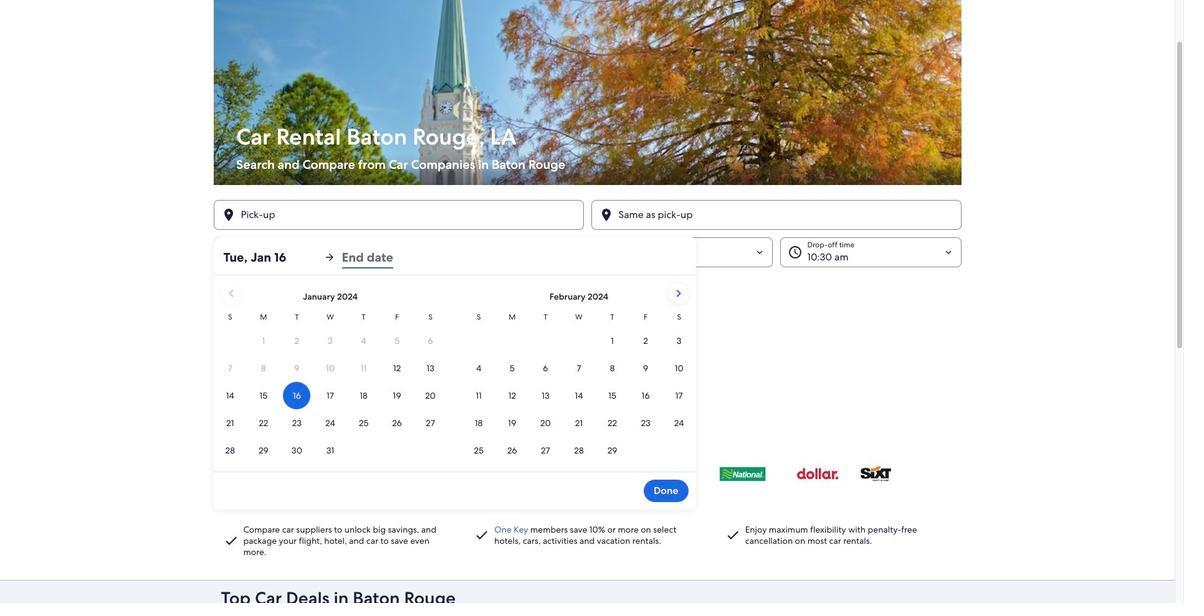 Task type: locate. For each thing, give the bounding box(es) containing it.
previous month image
[[223, 286, 238, 301]]

breadcrumbs region
[[0, 0, 1175, 581]]



Task type: describe. For each thing, give the bounding box(es) containing it.
next month image
[[671, 286, 686, 301]]

car suppliers logo image
[[221, 451, 954, 496]]



Task type: vqa. For each thing, say whether or not it's contained in the screenshot.
Breadcrumbs region
yes



